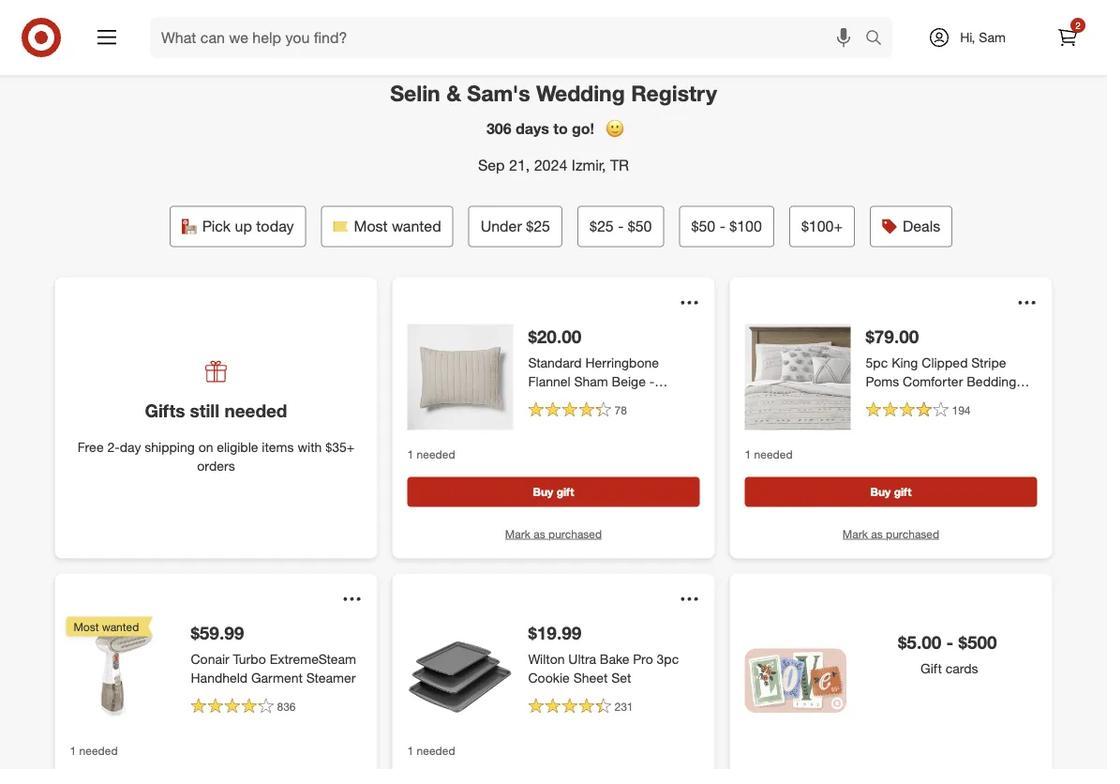 Task type: vqa. For each thing, say whether or not it's contained in the screenshot.
Categories link in the left of the page
no



Task type: locate. For each thing, give the bounding box(es) containing it.
- right gray
[[921, 392, 926, 408]]

- for $5.00
[[947, 632, 954, 653]]

2 mark from the left
[[843, 527, 869, 541]]

mark as purchased link
[[504, 525, 603, 543], [842, 525, 941, 543]]

0 horizontal spatial buy
[[533, 485, 554, 499]]

- left $100 at right top
[[720, 217, 726, 235]]

most
[[354, 217, 388, 235], [74, 619, 99, 634]]

set down bake
[[612, 669, 632, 686]]

1 needed down 5pc king clipped stripe poms comforter bedding set gray - threshold™ "image"
[[745, 447, 793, 461]]

1 vertical spatial most
[[74, 619, 99, 634]]

pick up today button
[[170, 206, 306, 247]]

still
[[190, 399, 220, 421]]

1 buy gift button from the left
[[408, 477, 700, 507]]

mark as purchased link for $79.00
[[842, 525, 941, 543]]

buy gift button
[[408, 477, 700, 507], [745, 477, 1038, 507]]

$25 - $50
[[590, 217, 652, 235]]

1 gift from the left
[[557, 485, 574, 499]]

1 horizontal spatial $25
[[590, 217, 614, 235]]

$5.00
[[899, 632, 942, 653]]

1 horizontal spatial gift
[[895, 485, 912, 499]]

1 horizontal spatial buy
[[871, 485, 891, 499]]

needed up eligible
[[225, 399, 287, 421]]

0 vertical spatial most
[[354, 217, 388, 235]]

buy gift
[[533, 485, 574, 499], [871, 485, 912, 499]]

1 horizontal spatial wanted
[[392, 217, 441, 235]]

0 horizontal spatial threshold™
[[529, 392, 594, 408]]

conair turbo extremesteam handheld garment steamer image
[[70, 620, 176, 726]]

pro
[[633, 651, 653, 667]]

$19.99
[[529, 622, 582, 644]]

0 horizontal spatial set
[[612, 669, 632, 686]]

2 as from the left
[[872, 527, 883, 541]]

selin & sam's wedding registry
[[390, 80, 717, 106]]

purchased
[[549, 527, 602, 541], [886, 527, 940, 541]]

1 vertical spatial most wanted
[[74, 619, 139, 634]]

- left $500
[[947, 632, 954, 653]]

1
[[408, 447, 414, 461], [745, 447, 751, 461], [70, 743, 76, 757], [408, 743, 414, 757]]

mark
[[505, 527, 531, 541], [843, 527, 869, 541]]

2 gift from the left
[[895, 485, 912, 499]]

mark as purchased
[[505, 527, 602, 541], [843, 527, 940, 541]]

- for $50
[[720, 217, 726, 235]]

&
[[447, 80, 461, 106]]

2 buy gift button from the left
[[745, 477, 1038, 507]]

2 threshold™ from the left
[[930, 392, 995, 408]]

5pc
[[866, 354, 888, 371]]

threshold™ inside $20.00 standard herringbone flannel sham beige - threshold™
[[529, 392, 594, 408]]

$25 down izmir,
[[590, 217, 614, 235]]

needed
[[225, 399, 287, 421], [417, 447, 455, 461], [755, 447, 793, 461], [79, 743, 118, 757], [417, 743, 455, 757]]

1 horizontal spatial mark
[[843, 527, 869, 541]]

1 horizontal spatial mark as purchased link
[[842, 525, 941, 543]]

306
[[487, 119, 512, 138]]

- inside $20.00 standard herringbone flannel sham beige - threshold™
[[650, 373, 655, 389]]

1 horizontal spatial threshold™
[[930, 392, 995, 408]]

$100
[[730, 217, 762, 235]]

- down tr
[[618, 217, 624, 235]]

$5.00 - $500 gift cards
[[899, 632, 998, 676]]

1 needed
[[408, 447, 455, 461], [745, 447, 793, 461], [70, 743, 118, 757], [408, 743, 455, 757]]

0 horizontal spatial buy gift
[[533, 485, 574, 499]]

2 mark as purchased link from the left
[[842, 525, 941, 543]]

1 horizontal spatial $50
[[692, 217, 716, 235]]

needed down conair turbo extremesteam handheld garment steamer image
[[79, 743, 118, 757]]

78
[[615, 403, 627, 417]]

1 threshold™ from the left
[[529, 392, 594, 408]]

stripe
[[972, 354, 1007, 371]]

$19.99 wilton ultra bake pro 3pc cookie sheet set
[[529, 622, 679, 686]]

1 mark from the left
[[505, 527, 531, 541]]

$50 down tr
[[628, 217, 652, 235]]

gift for $79.00
[[895, 485, 912, 499]]

poms
[[866, 373, 900, 389]]

king
[[892, 354, 919, 371]]

most wanted
[[354, 217, 441, 235], [74, 619, 139, 634]]

1 buy from the left
[[533, 485, 554, 499]]

hi, sam
[[961, 29, 1006, 45]]

pick
[[202, 217, 231, 235]]

wanted inside button
[[392, 217, 441, 235]]

0 horizontal spatial wanted
[[102, 619, 139, 634]]

1 buy gift from the left
[[533, 485, 574, 499]]

threshold™ down "comforter"
[[930, 392, 995, 408]]

with
[[298, 439, 322, 455]]

deals button
[[871, 206, 953, 247]]

$25
[[527, 217, 551, 235], [590, 217, 614, 235]]

selin
[[390, 80, 441, 106]]

gift
[[557, 485, 574, 499], [895, 485, 912, 499]]

gray
[[890, 392, 917, 408]]

under $25 button
[[469, 206, 563, 247]]

1 as from the left
[[534, 527, 546, 541]]

$50 left $100 at right top
[[692, 217, 716, 235]]

gift cards image
[[745, 630, 847, 732]]

0 vertical spatial wanted
[[392, 217, 441, 235]]

0 horizontal spatial purchased
[[549, 527, 602, 541]]

1 purchased from the left
[[549, 527, 602, 541]]

wanted
[[392, 217, 441, 235], [102, 619, 139, 634]]

$50 - $100 button
[[680, 206, 775, 247]]

0 horizontal spatial buy gift button
[[408, 477, 700, 507]]

needed down the 'wilton ultra bake pro 3pc cookie sheet set' image
[[417, 743, 455, 757]]

$50
[[628, 217, 652, 235], [692, 217, 716, 235]]

buy gift for $79.00
[[871, 485, 912, 499]]

- right beige
[[650, 373, 655, 389]]

deals
[[903, 217, 941, 235]]

most inside button
[[354, 217, 388, 235]]

set for $19.99
[[612, 669, 632, 686]]

set inside $19.99 wilton ultra bake pro 3pc cookie sheet set
[[612, 669, 632, 686]]

0 vertical spatial set
[[866, 392, 886, 408]]

1 horizontal spatial buy gift button
[[745, 477, 1038, 507]]

emoji image
[[606, 119, 621, 138]]

0 horizontal spatial mark
[[505, 527, 531, 541]]

$59.99
[[191, 622, 244, 644]]

1 mark as purchased from the left
[[505, 527, 602, 541]]

threshold™ down flannel
[[529, 392, 594, 408]]

buy gift for $20.00
[[533, 485, 574, 499]]

1 needed down conair turbo extremesteam handheld garment steamer image
[[70, 743, 118, 757]]

2 mark as purchased from the left
[[843, 527, 940, 541]]

buy gift button for $79.00
[[745, 477, 1038, 507]]

- for $25
[[618, 217, 624, 235]]

0 horizontal spatial $25
[[527, 217, 551, 235]]

0 horizontal spatial as
[[534, 527, 546, 541]]

1 vertical spatial wanted
[[102, 619, 139, 634]]

1 horizontal spatial mark as purchased
[[843, 527, 940, 541]]

0 horizontal spatial gift
[[557, 485, 574, 499]]

$25 right under
[[527, 217, 551, 235]]

eligible
[[217, 439, 258, 455]]

2 buy gift from the left
[[871, 485, 912, 499]]

conair
[[191, 651, 230, 667]]

1 horizontal spatial most
[[354, 217, 388, 235]]

- inside $79.00 5pc king clipped stripe poms comforter bedding set gray - threshold™
[[921, 392, 926, 408]]

2 purchased from the left
[[886, 527, 940, 541]]

orders
[[197, 458, 235, 474]]

on
[[198, 439, 213, 455]]

free
[[78, 439, 104, 455]]

1 horizontal spatial as
[[872, 527, 883, 541]]

2 link
[[1048, 17, 1089, 58]]

search
[[857, 30, 902, 48]]

1 vertical spatial set
[[612, 669, 632, 686]]

1 horizontal spatial set
[[866, 392, 886, 408]]

0 horizontal spatial mark as purchased
[[505, 527, 602, 541]]

1 horizontal spatial most wanted
[[354, 217, 441, 235]]

-
[[618, 217, 624, 235], [720, 217, 726, 235], [650, 373, 655, 389], [921, 392, 926, 408], [947, 632, 954, 653]]

as for $20.00
[[534, 527, 546, 541]]

$79.00 5pc king clipped stripe poms comforter bedding set gray - threshold™
[[866, 326, 1017, 408]]

1 horizontal spatial purchased
[[886, 527, 940, 541]]

2 buy from the left
[[871, 485, 891, 499]]

0 horizontal spatial $50
[[628, 217, 652, 235]]

buy for $20.00
[[533, 485, 554, 499]]

- inside $5.00 - $500 gift cards
[[947, 632, 954, 653]]

0 horizontal spatial most
[[74, 619, 99, 634]]

threshold™
[[529, 392, 594, 408], [930, 392, 995, 408]]

cookie
[[529, 669, 570, 686]]

1 horizontal spatial buy gift
[[871, 485, 912, 499]]

0 horizontal spatial mark as purchased link
[[504, 525, 603, 543]]

set down poms
[[866, 392, 886, 408]]

set inside $79.00 5pc king clipped stripe poms comforter bedding set gray - threshold™
[[866, 392, 886, 408]]

1 mark as purchased link from the left
[[504, 525, 603, 543]]

under
[[481, 217, 522, 235]]

sam's
[[467, 80, 530, 106]]

standard herringbone flannel sham beige - threshold™ image
[[408, 324, 514, 430]]

0 vertical spatial most wanted
[[354, 217, 441, 235]]



Task type: describe. For each thing, give the bounding box(es) containing it.
bedding
[[967, 373, 1017, 389]]

free 2-day shipping on eligible items with $35+ orders
[[78, 439, 355, 474]]

$79.00
[[866, 326, 920, 347]]

most wanted inside button
[[354, 217, 441, 235]]

194
[[953, 403, 971, 417]]

standard
[[529, 354, 582, 371]]

sham
[[574, 373, 608, 389]]

go!
[[572, 119, 595, 138]]

items
[[262, 439, 294, 455]]

today
[[256, 217, 294, 235]]

beige
[[612, 373, 646, 389]]

extremesteam
[[270, 651, 356, 667]]

cards
[[946, 660, 979, 676]]

registry
[[631, 80, 717, 106]]

2-
[[107, 439, 120, 455]]

mark for $79.00
[[843, 527, 869, 541]]

izmir,
[[572, 156, 606, 174]]

set for $79.00
[[866, 392, 886, 408]]

hi,
[[961, 29, 976, 45]]

1 down the 'wilton ultra bake pro 3pc cookie sheet set' image
[[408, 743, 414, 757]]

$500
[[959, 632, 998, 653]]

2024
[[534, 156, 568, 174]]

5pc king clipped stripe poms comforter bedding set gray - threshold™ image
[[745, 324, 851, 430]]

buy for $79.00
[[871, 485, 891, 499]]

$59.99 conair turbo extremesteam handheld garment steamer
[[191, 622, 356, 686]]

gifts still needed
[[145, 399, 287, 421]]

wedding
[[536, 80, 625, 106]]

$25 - $50 button
[[578, 206, 665, 247]]

$20.00
[[529, 326, 582, 347]]

What can we help you find? suggestions appear below search field
[[150, 17, 870, 58]]

1 down 5pc king clipped stripe poms comforter bedding set gray - threshold™ "image"
[[745, 447, 751, 461]]

mark as purchased link for $20.00
[[504, 525, 603, 543]]

shipping
[[145, 439, 195, 455]]

pick up today
[[202, 217, 294, 235]]

up
[[235, 217, 252, 235]]

buy gift button for $20.00
[[408, 477, 700, 507]]

2
[[1076, 19, 1081, 31]]

gift
[[921, 660, 942, 676]]

flannel
[[529, 373, 571, 389]]

herringbone
[[586, 354, 659, 371]]

$100+ button
[[790, 206, 855, 247]]

21,
[[509, 156, 530, 174]]

gift for $20.00
[[557, 485, 574, 499]]

day
[[120, 439, 141, 455]]

1 needed down the standard herringbone flannel sham beige - threshold™ image
[[408, 447, 455, 461]]

sam
[[980, 29, 1006, 45]]

ultra
[[569, 651, 597, 667]]

1 needed down the 'wilton ultra bake pro 3pc cookie sheet set' image
[[408, 743, 455, 757]]

needed down the standard herringbone flannel sham beige - threshold™ image
[[417, 447, 455, 461]]

threshold™ inside $79.00 5pc king clipped stripe poms comforter bedding set gray - threshold™
[[930, 392, 995, 408]]

clipped
[[922, 354, 968, 371]]

1 $50 from the left
[[628, 217, 652, 235]]

garment
[[251, 669, 303, 686]]

1 down conair turbo extremesteam handheld garment steamer image
[[70, 743, 76, 757]]

1 right $35+
[[408, 447, 414, 461]]

needed down 5pc king clipped stripe poms comforter bedding set gray - threshold™ "image"
[[755, 447, 793, 461]]

comforter
[[903, 373, 964, 389]]

mark for $20.00
[[505, 527, 531, 541]]

turbo
[[233, 651, 266, 667]]

sheet
[[574, 669, 608, 686]]

most wanted button
[[321, 206, 454, 247]]

handheld
[[191, 669, 248, 686]]

1 $25 from the left
[[527, 217, 551, 235]]

wilton
[[529, 651, 565, 667]]

bake
[[600, 651, 630, 667]]

wilton ultra bake pro 3pc cookie sheet set image
[[408, 620, 514, 726]]

to
[[554, 119, 568, 138]]

search button
[[857, 17, 902, 62]]

$35+
[[326, 439, 355, 455]]

2 $50 from the left
[[692, 217, 716, 235]]

0 horizontal spatial most wanted
[[74, 619, 139, 634]]

mark as purchased for $79.00
[[843, 527, 940, 541]]

sep 21, 2024 izmir, tr
[[478, 156, 629, 174]]

$20.00 standard herringbone flannel sham beige - threshold™
[[529, 326, 659, 408]]

836
[[277, 700, 296, 714]]

2 $25 from the left
[[590, 217, 614, 235]]

days
[[516, 119, 550, 138]]

231
[[615, 700, 634, 714]]

mark as purchased for $20.00
[[505, 527, 602, 541]]

as for $79.00
[[872, 527, 883, 541]]

306 days to go!
[[487, 119, 595, 138]]

3pc
[[657, 651, 679, 667]]

$100+
[[802, 217, 843, 235]]

under $25
[[481, 217, 551, 235]]

gifts
[[145, 399, 185, 421]]

$50 - $100
[[692, 217, 762, 235]]

tr
[[611, 156, 629, 174]]

🙂
[[606, 119, 621, 138]]

purchased for $79.00
[[886, 527, 940, 541]]

sep
[[478, 156, 505, 174]]

steamer
[[307, 669, 356, 686]]

purchased for $20.00
[[549, 527, 602, 541]]



